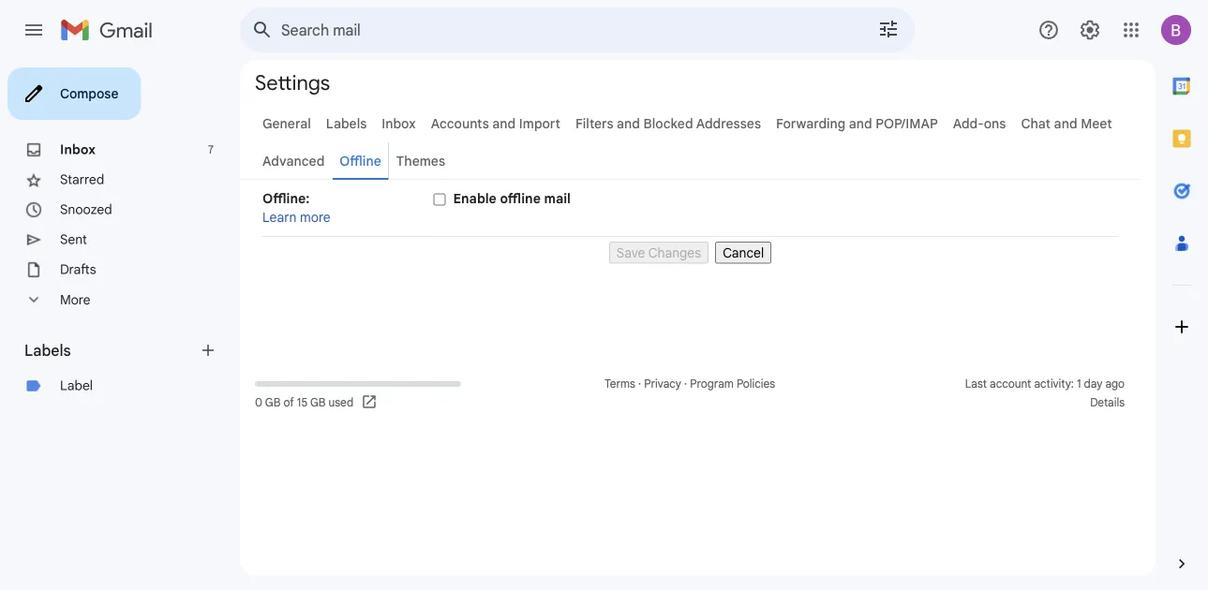 Task type: describe. For each thing, give the bounding box(es) containing it.
0
[[255, 396, 263, 410]]

last account activity: 1 day ago details
[[966, 378, 1126, 410]]

changes
[[649, 245, 702, 261]]

cancel button
[[716, 242, 772, 264]]

and for accounts
[[493, 115, 516, 132]]

chat
[[1022, 115, 1051, 132]]

offline
[[340, 153, 381, 169]]

labels for labels heading
[[24, 341, 71, 360]]

learn more link
[[263, 209, 331, 226]]

addresses
[[697, 115, 762, 132]]

0 vertical spatial inbox
[[382, 115, 416, 132]]

privacy
[[645, 378, 682, 392]]

activity:
[[1035, 378, 1075, 392]]

forwarding
[[777, 115, 846, 132]]

more
[[300, 209, 331, 226]]

details link
[[1091, 396, 1126, 410]]

more button
[[0, 285, 225, 315]]

support image
[[1038, 19, 1061, 41]]

add-ons
[[954, 115, 1007, 132]]

add-
[[954, 115, 985, 132]]

mail
[[544, 190, 571, 207]]

chat and meet link
[[1022, 115, 1113, 132]]

offline link
[[340, 153, 381, 169]]

settings image
[[1080, 19, 1102, 41]]

themes link
[[396, 153, 446, 169]]

settings
[[255, 69, 330, 96]]

labels heading
[[24, 341, 199, 360]]

policies
[[737, 378, 776, 392]]

advanced
[[263, 153, 325, 169]]

learn
[[263, 209, 297, 226]]

themes
[[396, 153, 446, 169]]

15
[[297, 396, 308, 410]]

compose button
[[8, 68, 141, 120]]

general
[[263, 115, 311, 132]]

filters
[[576, 115, 614, 132]]

details
[[1091, 396, 1126, 410]]

7
[[208, 143, 214, 157]]

program
[[691, 378, 734, 392]]

program policies link
[[691, 378, 776, 392]]

general link
[[263, 115, 311, 132]]

blocked
[[644, 115, 694, 132]]

accounts and import
[[431, 115, 561, 132]]

search mail image
[[246, 13, 279, 47]]

chat and meet
[[1022, 115, 1113, 132]]

1 vertical spatial inbox link
[[60, 142, 96, 158]]

meet
[[1082, 115, 1113, 132]]

labels navigation
[[0, 60, 240, 591]]

sent
[[60, 232, 87, 248]]

ons
[[985, 115, 1007, 132]]

starred link
[[60, 172, 104, 188]]

used
[[329, 396, 354, 410]]

starred
[[60, 172, 104, 188]]

accounts and import link
[[431, 115, 561, 132]]

compose
[[60, 85, 119, 102]]

sent link
[[60, 232, 87, 248]]

terms · privacy · program policies
[[605, 378, 776, 392]]

terms link
[[605, 378, 636, 392]]

drafts link
[[60, 262, 96, 278]]

forwarding and pop/imap link
[[777, 115, 939, 132]]

Enable offline mail checkbox
[[434, 194, 446, 206]]

last
[[966, 378, 988, 392]]



Task type: locate. For each thing, give the bounding box(es) containing it.
gb
[[265, 396, 281, 410], [310, 396, 326, 410]]

1 gb from the left
[[265, 396, 281, 410]]

inbox link
[[382, 115, 416, 132], [60, 142, 96, 158]]

account
[[991, 378, 1032, 392]]

labels inside navigation
[[24, 341, 71, 360]]

2 · from the left
[[685, 378, 688, 392]]

labels up offline
[[326, 115, 367, 132]]

inbox
[[382, 115, 416, 132], [60, 142, 96, 158]]

and for forwarding
[[850, 115, 873, 132]]

0 gb of 15 gb used
[[255, 396, 354, 410]]

snoozed
[[60, 202, 112, 218]]

enable offline mail
[[454, 190, 571, 207]]

2 gb from the left
[[310, 396, 326, 410]]

1
[[1078, 378, 1082, 392]]

offline:
[[263, 190, 310, 207]]

0 horizontal spatial gb
[[265, 396, 281, 410]]

save
[[617, 245, 646, 261]]

ago
[[1106, 378, 1126, 392]]

1 horizontal spatial gb
[[310, 396, 326, 410]]

1 horizontal spatial inbox
[[382, 115, 416, 132]]

1 · from the left
[[639, 378, 642, 392]]

forwarding and pop/imap
[[777, 115, 939, 132]]

and right filters
[[617, 115, 641, 132]]

save changes
[[617, 245, 702, 261]]

gb right 15
[[310, 396, 326, 410]]

gmail image
[[60, 11, 162, 49]]

follow link to manage storage image
[[361, 394, 380, 413]]

0 horizontal spatial ·
[[639, 378, 642, 392]]

filters and blocked addresses
[[576, 115, 762, 132]]

0 horizontal spatial labels
[[24, 341, 71, 360]]

day
[[1085, 378, 1103, 392]]

footer containing terms
[[240, 375, 1141, 413]]

0 horizontal spatial inbox link
[[60, 142, 96, 158]]

and
[[493, 115, 516, 132], [617, 115, 641, 132], [850, 115, 873, 132], [1055, 115, 1078, 132]]

enable
[[454, 190, 497, 207]]

privacy link
[[645, 378, 682, 392]]

0 horizontal spatial inbox
[[60, 142, 96, 158]]

save changes button
[[609, 242, 709, 264]]

more
[[60, 292, 91, 308]]

0 vertical spatial inbox link
[[382, 115, 416, 132]]

and for chat
[[1055, 115, 1078, 132]]

labels for labels link
[[326, 115, 367, 132]]

filters and blocked addresses link
[[576, 115, 762, 132]]

tab list
[[1156, 60, 1209, 523]]

snoozed link
[[60, 202, 112, 218]]

label link
[[60, 378, 93, 394]]

2 and from the left
[[617, 115, 641, 132]]

drafts
[[60, 262, 96, 278]]

pop/imap
[[876, 115, 939, 132]]

None search field
[[240, 8, 915, 53]]

and left import
[[493, 115, 516, 132]]

offline: learn more
[[263, 190, 331, 226]]

labels up label 'link'
[[24, 341, 71, 360]]

navigation containing save changes
[[263, 237, 1119, 264]]

import
[[519, 115, 561, 132]]

Search mail text field
[[281, 21, 825, 39]]

add-ons link
[[954, 115, 1007, 132]]

1 vertical spatial labels
[[24, 341, 71, 360]]

· right terms on the right of the page
[[639, 378, 642, 392]]

footer
[[240, 375, 1141, 413]]

offline
[[500, 190, 541, 207]]

inbox up the themes
[[382, 115, 416, 132]]

terms
[[605, 378, 636, 392]]

· right privacy
[[685, 378, 688, 392]]

advanced search options image
[[870, 10, 908, 48]]

1 and from the left
[[493, 115, 516, 132]]

0 vertical spatial labels
[[326, 115, 367, 132]]

advanced link
[[263, 153, 325, 169]]

main menu image
[[23, 19, 45, 41]]

1 horizontal spatial ·
[[685, 378, 688, 392]]

labels link
[[326, 115, 367, 132]]

1 horizontal spatial labels
[[326, 115, 367, 132]]

inbox link up the themes
[[382, 115, 416, 132]]

cancel
[[723, 245, 765, 261]]

4 and from the left
[[1055, 115, 1078, 132]]

1 vertical spatial inbox
[[60, 142, 96, 158]]

labels
[[326, 115, 367, 132], [24, 341, 71, 360]]

navigation
[[263, 237, 1119, 264]]

and left pop/imap
[[850, 115, 873, 132]]

1 horizontal spatial inbox link
[[382, 115, 416, 132]]

gb right 0 at the bottom left of the page
[[265, 396, 281, 410]]

and right chat
[[1055, 115, 1078, 132]]

·
[[639, 378, 642, 392], [685, 378, 688, 392]]

inbox up starred
[[60, 142, 96, 158]]

of
[[284, 396, 294, 410]]

3 and from the left
[[850, 115, 873, 132]]

accounts
[[431, 115, 489, 132]]

inbox link up starred
[[60, 142, 96, 158]]

and for filters
[[617, 115, 641, 132]]

label
[[60, 378, 93, 394]]

inbox inside labels navigation
[[60, 142, 96, 158]]



Task type: vqa. For each thing, say whether or not it's contained in the screenshot.
'Seems To Me We'Ve All Been Taking A Little Break. Thinking About Our Personal Lives Or Thinking About Keeping Our Jobs. Breaks Are Good. It'S Not A Bad Idea Tak' on the top
no



